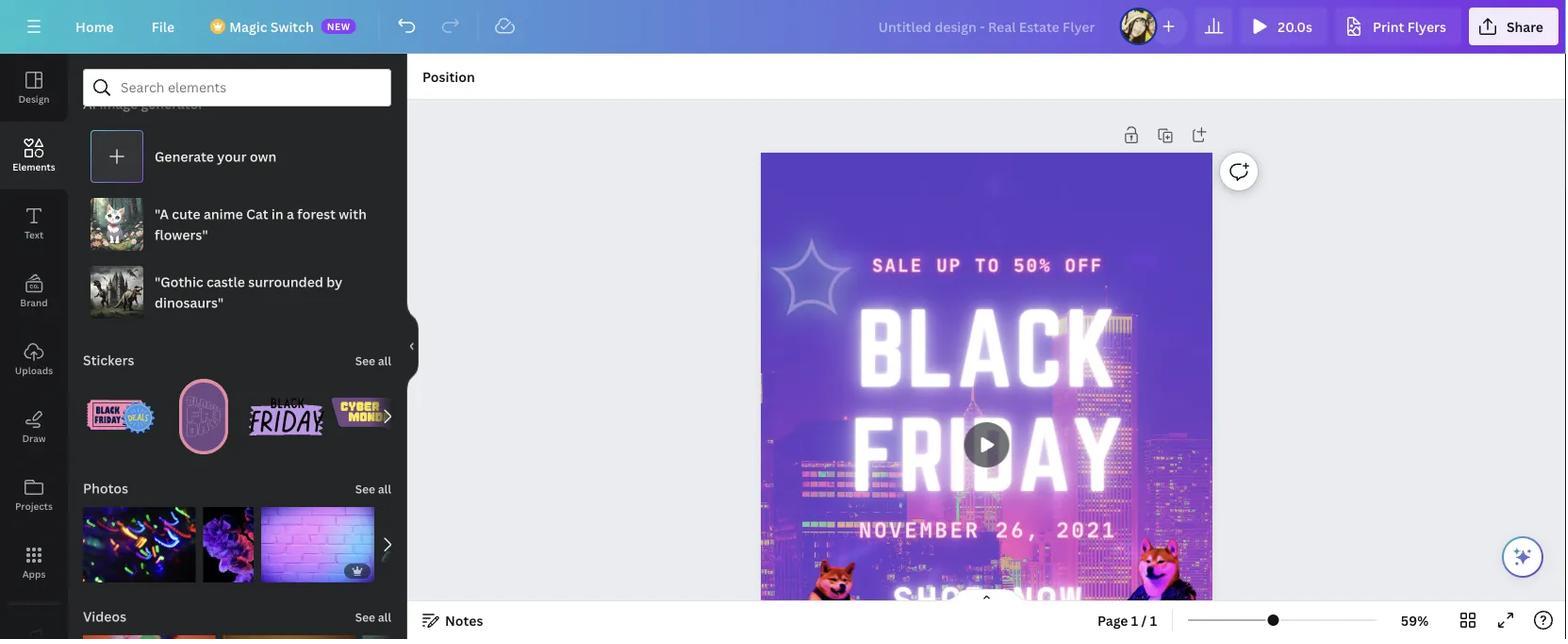 Task type: vqa. For each thing, say whether or not it's contained in the screenshot.
Switch on the top
yes



Task type: locate. For each thing, give the bounding box(es) containing it.
show pages image
[[941, 588, 1032, 603]]

see left hide image
[[355, 353, 375, 369]]

2 see from the top
[[355, 481, 375, 497]]

november 26, 2021
[[859, 517, 1117, 543]]

3 see from the top
[[355, 610, 375, 625]]

page
[[1097, 611, 1128, 629]]

2 vertical spatial see all
[[355, 610, 391, 625]]

generate your own
[[155, 148, 277, 165]]

by
[[326, 273, 342, 291]]

share button
[[1469, 8, 1558, 45]]

1 vertical spatial all
[[378, 481, 391, 497]]

all
[[378, 353, 391, 369], [378, 481, 391, 497], [378, 610, 391, 625]]

elements button
[[0, 122, 68, 190]]

"gothic
[[155, 273, 203, 291]]

sale
[[872, 255, 923, 276]]

1 vertical spatial see
[[355, 481, 375, 497]]

2 vertical spatial all
[[378, 610, 391, 625]]

design
[[18, 92, 50, 105]]

1 see all button from the top
[[353, 341, 393, 379]]

anime
[[204, 205, 243, 223]]

projects
[[15, 500, 53, 512]]

uploads
[[15, 364, 53, 377]]

cute
[[172, 205, 200, 223]]

3 see all from the top
[[355, 610, 391, 625]]

magic switch
[[229, 17, 314, 35]]

1 see from the top
[[355, 353, 375, 369]]

dinosaurs"
[[155, 294, 224, 312]]

sale up to 50% off
[[872, 255, 1103, 276]]

ai image generator
[[83, 95, 204, 113]]

now
[[1012, 578, 1084, 622]]

see all up neon brick wall background concept image at the left bottom of the page
[[355, 481, 391, 497]]

november
[[859, 517, 980, 543]]

3 see all button from the top
[[353, 598, 393, 635]]

all for videos
[[378, 610, 391, 625]]

1 vertical spatial see all
[[355, 481, 391, 497]]

2 all from the top
[[378, 481, 391, 497]]

neon brick wall background concept image
[[261, 507, 374, 583]]

1 left "/"
[[1131, 611, 1138, 629]]

0 vertical spatial see all
[[355, 353, 391, 369]]

see down neon brick wall background concept image at the left bottom of the page
[[355, 610, 375, 625]]

2 vertical spatial see all button
[[353, 598, 393, 635]]

with
[[339, 205, 367, 223]]

a
[[287, 205, 294, 223]]

all left hide image
[[378, 353, 391, 369]]

see all for videos
[[355, 610, 391, 625]]

videos button
[[81, 598, 128, 635]]

1 horizontal spatial 1
[[1150, 611, 1157, 629]]

blurred neon lights in a dark room image
[[83, 507, 196, 583]]

black
[[857, 290, 1119, 406]]

see
[[355, 353, 375, 369], [355, 481, 375, 497], [355, 610, 375, 625]]

1 right "/"
[[1150, 611, 1157, 629]]

1 vertical spatial see all button
[[353, 470, 393, 507]]

2 see all from the top
[[355, 481, 391, 497]]

elements
[[13, 160, 55, 173]]

50%
[[1013, 255, 1052, 276]]

see up neon brick wall background concept image at the left bottom of the page
[[355, 481, 375, 497]]

shop
[[892, 578, 988, 622]]

to
[[975, 255, 1001, 276]]

new
[[327, 20, 351, 33]]

"a cute anime cat in a forest with flowers"
[[155, 205, 367, 244]]

magic
[[229, 17, 267, 35]]

2 see all button from the top
[[353, 470, 393, 507]]

see all left hide image
[[355, 353, 391, 369]]

2 vertical spatial see
[[355, 610, 375, 625]]

see all button
[[353, 341, 393, 379], [353, 470, 393, 507], [353, 598, 393, 635]]

main menu bar
[[0, 0, 1566, 54]]

see all button for stickers
[[353, 341, 393, 379]]

uploads button
[[0, 325, 68, 393]]

home link
[[60, 8, 129, 45]]

1 see all from the top
[[355, 353, 391, 369]]

generator
[[141, 95, 204, 113]]

text button
[[0, 190, 68, 257]]

0 horizontal spatial 1
[[1131, 611, 1138, 629]]

see all left notes button
[[355, 610, 391, 625]]

text
[[24, 228, 43, 241]]

brand
[[20, 296, 48, 309]]

photos button
[[81, 470, 130, 507]]

ai
[[83, 95, 96, 113]]

0 vertical spatial see all button
[[353, 341, 393, 379]]

20.0s button
[[1240, 8, 1327, 45]]

all for photos
[[378, 481, 391, 497]]

0 vertical spatial see
[[355, 353, 375, 369]]

3 all from the top
[[378, 610, 391, 625]]

see all
[[355, 353, 391, 369], [355, 481, 391, 497], [355, 610, 391, 625]]

1
[[1131, 611, 1138, 629], [1150, 611, 1157, 629]]

see all button for photos
[[353, 470, 393, 507]]

design button
[[0, 54, 68, 122]]

all left notes button
[[378, 610, 391, 625]]

0 vertical spatial all
[[378, 353, 391, 369]]

"a
[[155, 205, 169, 223]]

1 all from the top
[[378, 353, 391, 369]]

2021
[[1056, 517, 1117, 543]]

canva assistant image
[[1511, 546, 1534, 569]]

apps button
[[0, 529, 68, 597]]

all up abstract transparent figure smoke blue image
[[378, 481, 391, 497]]

group
[[166, 368, 241, 454], [83, 379, 158, 454], [249, 379, 324, 454], [332, 379, 407, 454], [83, 496, 196, 583], [203, 496, 254, 583], [261, 496, 374, 583], [83, 624, 215, 639], [223, 624, 355, 639], [363, 635, 495, 639]]

brand button
[[0, 257, 68, 325]]



Task type: describe. For each thing, give the bounding box(es) containing it.
draw
[[22, 432, 46, 445]]

abstract transparent figure smoke blue image
[[382, 507, 480, 583]]

file button
[[136, 8, 190, 45]]

forest
[[297, 205, 336, 223]]

blooming neon flowers image
[[203, 507, 254, 583]]

"gothic castle surrounded by dinosaurs"
[[155, 273, 342, 312]]

59%
[[1401, 611, 1429, 629]]

in
[[271, 205, 283, 223]]

see for videos
[[355, 610, 375, 625]]

stickers button
[[81, 341, 136, 379]]

print flyers button
[[1335, 8, 1461, 45]]

position
[[422, 67, 475, 85]]

draw button
[[0, 393, 68, 461]]

flowers"
[[155, 226, 208, 244]]

page 1 / 1
[[1097, 611, 1157, 629]]

flyers
[[1407, 17, 1446, 35]]

see all button for videos
[[353, 598, 393, 635]]

castle
[[207, 273, 245, 291]]

20.0s
[[1278, 17, 1312, 35]]

hide image
[[406, 301, 419, 392]]

off
[[1065, 255, 1103, 276]]

apps
[[22, 568, 46, 580]]

notes
[[445, 611, 483, 629]]

own
[[250, 148, 277, 165]]

cat
[[246, 205, 268, 223]]

share
[[1507, 17, 1543, 35]]

switch
[[270, 17, 314, 35]]

see all for photos
[[355, 481, 391, 497]]

side panel tab list
[[0, 54, 68, 639]]

see for stickers
[[355, 353, 375, 369]]

stickers
[[83, 351, 134, 369]]

shop now
[[892, 578, 1084, 622]]

1 1 from the left
[[1131, 611, 1138, 629]]

/
[[1141, 611, 1147, 629]]

image
[[99, 95, 138, 113]]

see all for stickers
[[355, 353, 391, 369]]

surrounded
[[248, 273, 323, 291]]

your
[[217, 148, 247, 165]]

projects button
[[0, 461, 68, 529]]

59% button
[[1384, 605, 1445, 635]]

see for photos
[[355, 481, 375, 497]]

Search elements search field
[[121, 70, 354, 106]]

file
[[152, 17, 175, 35]]

position button
[[415, 61, 482, 91]]

home
[[75, 17, 114, 35]]

Design title text field
[[863, 8, 1112, 45]]

26,
[[996, 517, 1041, 543]]

all for stickers
[[378, 353, 391, 369]]

print
[[1373, 17, 1404, 35]]

print flyers
[[1373, 17, 1446, 35]]

2 1 from the left
[[1150, 611, 1157, 629]]

photos
[[83, 479, 128, 497]]

friday
[[851, 400, 1124, 509]]

up
[[936, 255, 962, 276]]

notes button
[[415, 605, 491, 635]]

generate
[[155, 148, 214, 165]]

videos
[[83, 608, 126, 626]]



